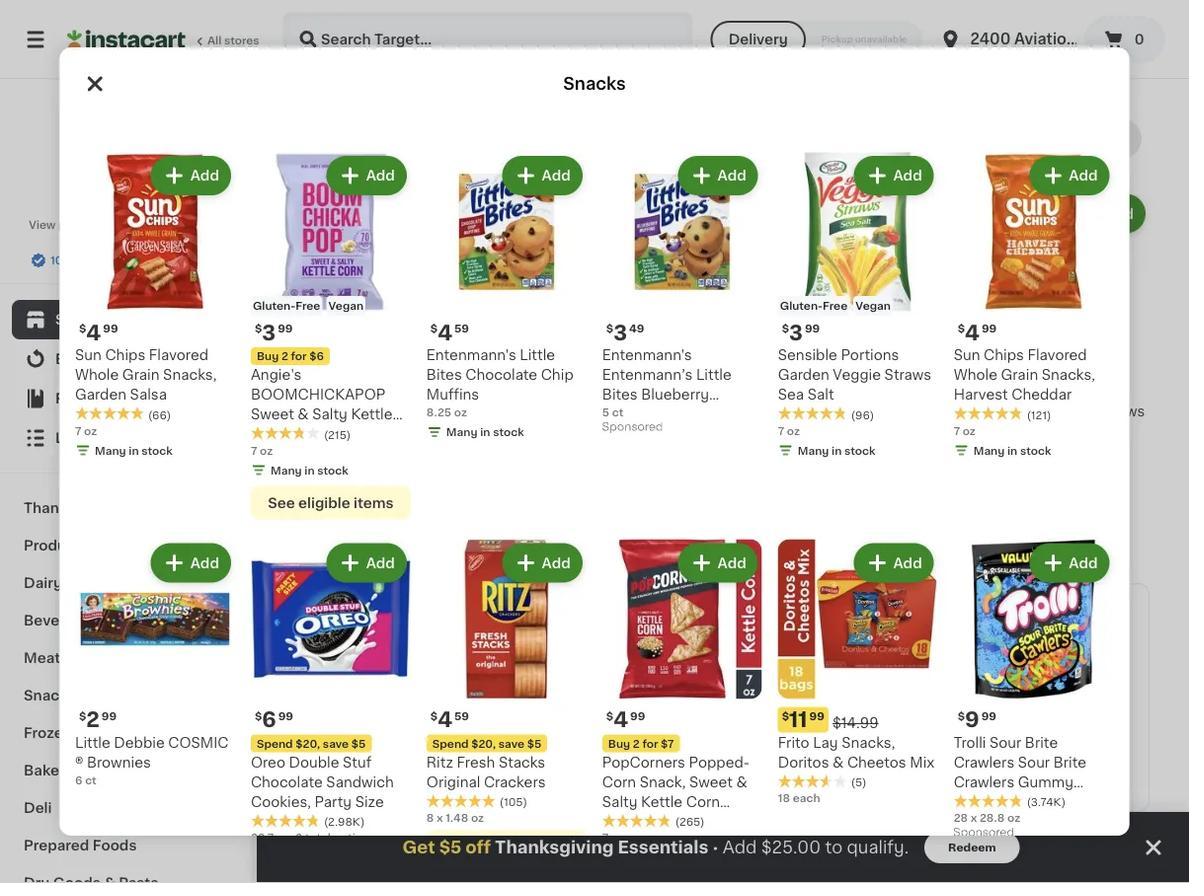 Task type: describe. For each thing, give the bounding box(es) containing it.
$20, for 4
[[471, 739, 496, 749]]

buy it again
[[55, 353, 139, 366]]

8 inside product group
[[992, 23, 999, 34]]

mountain
[[780, 629, 846, 643]]

all stores
[[207, 35, 259, 46]]

entenmann's entenmann's little bites blueberry muffins for (96)
[[602, 349, 732, 422]]

(5)
[[851, 778, 867, 788]]

many in stock for (215)
[[271, 465, 349, 476]]

deli
[[24, 802, 52, 816]]

vegan for ★★★★★
[[1069, 337, 1104, 348]]

7 oz for (96)
[[778, 426, 800, 436]]

little inside the entenmann's little bites chocolate chip muffins 8.25 oz
[[520, 349, 555, 362]]

prepared
[[24, 839, 89, 853]]

boomchickapop for (66)
[[251, 388, 386, 402]]

sun for (121)
[[954, 349, 980, 362]]

5 for (96)
[[602, 407, 610, 418]]

0 horizontal spatial shop
[[55, 313, 92, 327]]

ct inside little debbie cosmic ® brownies 6 ct
[[85, 775, 97, 786]]

$5 for 4
[[527, 739, 542, 749]]

7 for (265)
[[602, 833, 609, 844]]

stores
[[224, 35, 259, 46]]

0 vertical spatial brite
[[1025, 736, 1058, 750]]

8 oz
[[644, 4, 667, 15]]

popped-
[[689, 756, 750, 770]]

sun for ★★★★★
[[296, 385, 323, 398]]

stuf
[[343, 756, 372, 770]]

items inside product group
[[1093, 50, 1133, 64]]

7 for (66)
[[75, 426, 82, 436]]

sun chips flavored whole grain snacks, harvest cheddar
[[954, 349, 1095, 402]]

•
[[712, 840, 719, 856]]

bites inside the entenmann's little bites chocolate chip muffins 8.25 oz
[[427, 368, 462, 382]]

frozen
[[24, 727, 72, 741]]

debbie
[[114, 736, 165, 750]]

frozen link
[[12, 715, 240, 753]]

product group containing see eligible items
[[992, 0, 1150, 95]]

not
[[140, 220, 161, 231]]

crackers
[[484, 776, 546, 789]]

(121)
[[1027, 410, 1051, 421]]

0 horizontal spatial thanksgiving
[[24, 502, 118, 516]]

entenmann's little bites chocolate chip muffins
[[644, 385, 791, 438]]

7 oz for (215)
[[251, 445, 273, 456]]

2400
[[970, 32, 1011, 46]]

beverages link
[[12, 602, 240, 640]]

muffins inside the entenmann's little bites chocolate chip muffins 8.25 oz
[[427, 388, 479, 402]]

dr
[[1080, 32, 1098, 46]]

free for ★★★★★
[[1036, 337, 1061, 348]]

fruit juice
[[296, 822, 413, 843]]

in inside taste the season in every sip spo nsored
[[469, 759, 485, 776]]

0 vertical spatial sponsored badge image
[[818, 18, 877, 29]]

view for view all (40+)
[[922, 826, 956, 840]]

options
[[333, 833, 376, 844]]

delivery
[[728, 33, 788, 46]]

7 for (121)
[[954, 426, 960, 436]]

2 horizontal spatial see
[[1008, 50, 1035, 64]]

salt for ★★★★★
[[1021, 424, 1048, 438]]

to
[[825, 840, 843, 857]]

kettle for ★★★★★
[[570, 444, 612, 458]]

$20, for 6
[[296, 739, 320, 749]]

k- inside green mountain coffee roasters cinnamon sugar cookie k-cup pods
[[787, 688, 802, 702]]

$ 4 99 for (121)
[[958, 322, 997, 343]]

brownies
[[87, 756, 151, 770]]

$6 for ★★★★★
[[529, 387, 543, 398]]

shop link
[[12, 300, 240, 340]]

veggie for ★★★★★
[[1046, 404, 1094, 418]]

grain for (121)
[[1001, 368, 1038, 382]]

cheetos
[[847, 756, 906, 770]]

8 x 1.48 oz inside button
[[992, 23, 1049, 34]]

prepared foods link
[[12, 828, 240, 865]]

view all (40+)
[[922, 826, 1017, 840]]

product group containing 11
[[778, 540, 938, 807]]

kettle inside "popcorners popped- corn snack, sweet & salty kettle corn flavored"
[[641, 795, 683, 809]]

sponsored badge image for 9
[[954, 828, 1014, 839]]

1 vertical spatial brite
[[1054, 756, 1087, 770]]

in for (121)
[[1008, 445, 1018, 456]]

buy 2 for $6 for ★★★★★
[[476, 387, 543, 398]]

7 oz for ★★★★★
[[296, 462, 318, 473]]

0 vertical spatial 59
[[455, 323, 469, 334]]

items for ★★★★★
[[572, 532, 612, 546]]

7 oz for (66)
[[75, 426, 97, 436]]

instacart.
[[108, 236, 161, 246]]

8 x 1.48 oz button
[[992, 0, 1150, 36]]

24
[[734, 706, 748, 717]]

59 for entenmann's little bites chocolate chip muffins
[[672, 359, 686, 370]]

0 vertical spatial 8
[[644, 4, 651, 15]]

corn up "(265)"
[[686, 795, 720, 809]]

$5 inside treatment tracker modal dialog
[[439, 840, 461, 857]]

product group containing 9
[[954, 540, 1114, 844]]

satisfaction
[[83, 255, 149, 266]]

$ 3 49 for (96)
[[606, 322, 644, 343]]

coffee
[[734, 649, 782, 663]]

for for (66)
[[291, 351, 307, 362]]

5 ct for (96)
[[602, 407, 624, 418]]

thanksgiving inside treatment tracker modal dialog
[[495, 840, 614, 857]]

see eligible items for (96)
[[268, 496, 394, 510]]

portions for ★★★★★
[[1054, 385, 1113, 398]]

aviation
[[1014, 32, 1076, 46]]

popcorn for ★★★★★
[[508, 464, 566, 477]]

$ 11 99 $14.99 frito lay snacks, doritos & cheetos mix
[[778, 710, 935, 770]]

treatment tracker modal dialog
[[257, 813, 1189, 884]]

26.7 oz, 2 total options
[[251, 833, 376, 844]]

sweet for ★★★★★
[[470, 444, 513, 458]]

1 crawlers from the top
[[954, 756, 1015, 770]]

whole for (121)
[[954, 368, 998, 382]]

roasters
[[785, 649, 848, 663]]

& inside "$ 11 99 $14.99 frito lay snacks, doritos & cheetos mix"
[[833, 756, 844, 770]]

entenmann's for ★★★★★
[[818, 404, 908, 418]]

& inside "popcorners popped- corn snack, sweet & salty kettle corn flavored"
[[736, 776, 747, 789]]

produce link
[[12, 527, 240, 565]]

8 oz button
[[644, 0, 802, 18]]

(215)
[[324, 430, 351, 440]]

eligible for ★★★★★
[[517, 532, 569, 546]]

trolli sour brite crawlers sour brite crawlers gummy worms
[[954, 736, 1087, 809]]

snacks, inside "$ 11 99 $14.99 frito lay snacks, doritos & cheetos mix"
[[842, 736, 895, 750]]

$25.00
[[761, 840, 821, 857]]

sponsored badge image for 3
[[602, 422, 662, 433]]

get
[[402, 840, 435, 857]]

snacks dialog
[[59, 47, 1130, 884]]

fresh
[[457, 756, 495, 770]]

$ 4 99 for ★★★★★
[[300, 358, 339, 379]]

flavored inside "popcorners popped- corn snack, sweet & salty kettle corn flavored"
[[602, 815, 662, 829]]

fruit
[[296, 822, 347, 843]]

salty for (66)
[[312, 408, 348, 422]]

49 for (96)
[[629, 323, 644, 334]]

buy 2 for $7
[[608, 739, 674, 749]]

0 button
[[1084, 16, 1165, 63]]

donut
[[1007, 649, 1050, 663]]

salt for (96)
[[808, 388, 834, 402]]

$6 for (66)
[[309, 351, 324, 362]]

see eligible items inside product group
[[1008, 50, 1133, 64]]

gluten- for ★★★★★
[[993, 337, 1036, 348]]

party
[[315, 795, 352, 809]]

salsa for ★★★★★
[[351, 424, 388, 438]]

page 1 of 9 group
[[296, 876, 1150, 884]]

lists link
[[12, 419, 240, 458]]

juice
[[352, 822, 413, 843]]

cup inside the original donut shop dark k-cup pods
[[1022, 669, 1051, 682]]

veggie for (96)
[[833, 368, 881, 382]]

sweet for (66)
[[251, 408, 294, 422]]

original inside ritz fresh stacks original crackers
[[427, 776, 480, 789]]

$5 for 6
[[352, 739, 366, 749]]

eligible for (96)
[[299, 496, 350, 510]]

sensible for ★★★★★
[[992, 385, 1051, 398]]

11
[[789, 710, 808, 731]]

k- inside the original donut shop dark k-cup pods
[[1007, 669, 1022, 682]]

chips for (121)
[[984, 349, 1024, 362]]

snacks, for (121)
[[1042, 368, 1095, 382]]

oreo
[[251, 756, 286, 770]]

view all (40+) button
[[914, 813, 1039, 852]]

straws for (96)
[[885, 368, 932, 382]]

item carousel region containing snacks
[[296, 119, 1150, 568]]

x inside button
[[1002, 23, 1008, 34]]

many in stock for ★★★★★
[[316, 481, 394, 492]]

2 horizontal spatial see eligible items button
[[992, 40, 1150, 74]]

99 inside '$ 2 99'
[[102, 711, 117, 722]]

corn left (215)
[[251, 428, 285, 441]]

dairy & eggs link
[[12, 565, 240, 602]]

the
[[1007, 629, 1033, 643]]

dairy
[[24, 577, 62, 591]]

corn inside item carousel 'region'
[[470, 464, 504, 477]]

angie's boomchickapop sweet & salty kettle corn popcorn for (66)
[[251, 368, 393, 441]]

cookie
[[734, 688, 783, 702]]

1.48 inside button
[[1011, 23, 1033, 34]]

gluten-free vegan for (215)
[[253, 301, 364, 312]]

gummy
[[1018, 776, 1074, 789]]

gluten- for (215)
[[253, 301, 296, 312]]

(96)
[[851, 410, 874, 421]]

59 for spend $20, save $5
[[455, 711, 469, 722]]

see for ★★★★★
[[486, 532, 513, 546]]

2 vertical spatial $ 4 59
[[431, 710, 469, 731]]

gluten-free vegan for (96)
[[780, 301, 891, 312]]

2 vertical spatial snacks
[[24, 689, 75, 703]]

2 vertical spatial for
[[642, 739, 658, 749]]

gluten-free vegan for ★★★★★
[[993, 337, 1104, 348]]

seafood
[[79, 652, 138, 666]]

taste the season in every sip spo nsored
[[314, 759, 572, 794]]

salty for ★★★★★
[[532, 444, 567, 458]]

meat & seafood link
[[12, 640, 240, 677]]

0 vertical spatial eligible
[[1038, 50, 1090, 64]]

1 horizontal spatial 6
[[262, 710, 276, 731]]

popcorners popped- corn snack, sweet & salty kettle corn flavored
[[602, 756, 750, 829]]

total
[[305, 833, 331, 844]]

snack,
[[640, 776, 686, 789]]

$ 9 99
[[958, 710, 997, 731]]

snacks inside item carousel 'region'
[[296, 128, 376, 149]]

2 crawlers from the top
[[954, 776, 1015, 789]]

flavored for (66)
[[149, 349, 209, 362]]

$11.99 original price: $14.99 element
[[778, 707, 938, 733]]

thanksgiving link
[[12, 490, 240, 527]]

oz inside "8 oz" button
[[654, 4, 667, 15]]

in for (96)
[[832, 445, 842, 456]]

pods inside the original donut shop dark k-cup pods
[[1055, 669, 1090, 682]]

$ 2 99
[[79, 710, 117, 731]]

sea for (96)
[[778, 388, 804, 402]]

salty inside "popcorners popped- corn snack, sweet & salty kettle corn flavored"
[[602, 795, 638, 809]]

taste
[[314, 759, 362, 776]]

dark
[[1093, 649, 1125, 663]]

(66)
[[148, 410, 171, 421]]

view pricing policy. not affiliated with instacart. link
[[16, 217, 236, 249]]

28 x 28.8 oz
[[954, 813, 1021, 824]]

bakery
[[24, 764, 74, 778]]

many in stock for (121)
[[974, 445, 1051, 456]]

2400 aviation dr button
[[939, 12, 1098, 67]]

angie's for ★★★★★
[[470, 404, 521, 418]]

lay
[[813, 736, 838, 750]]



Task type: vqa. For each thing, say whether or not it's contained in the screenshot.
How Instacart Works link
no



Task type: locate. For each thing, give the bounding box(es) containing it.
entenmann's inside snacks dialog
[[602, 368, 693, 382]]

snacks inside dialog
[[563, 76, 626, 92]]

1 spend from the left
[[257, 739, 293, 749]]

1 horizontal spatial for
[[510, 387, 526, 398]]

corn down the entenmann's little bites chocolate chip muffins 8.25 oz
[[470, 464, 504, 477]]

1 horizontal spatial portions
[[1054, 385, 1113, 398]]

view pricing policy. not affiliated with instacart.
[[29, 220, 214, 246]]

angie's inside item carousel 'region'
[[470, 404, 521, 418]]

shop
[[55, 313, 92, 327], [1053, 649, 1089, 663]]

item carousel region containing fruit juice
[[296, 813, 1150, 884]]

snacks & candy link
[[12, 677, 240, 715]]

free
[[296, 301, 321, 312], [823, 301, 848, 312], [515, 337, 540, 348], [1036, 337, 1061, 348]]

2 17 from the left
[[1018, 603, 1039, 624]]

1 spend $20, save $5 from the left
[[257, 739, 366, 749]]

chocolate for 4
[[683, 404, 755, 418]]

1 vertical spatial sour
[[1018, 756, 1050, 770]]

snacks, for (66)
[[163, 368, 217, 382]]

x right 28
[[971, 813, 977, 824]]

salsa right (215)
[[351, 424, 388, 438]]

1 horizontal spatial $6
[[529, 387, 543, 398]]

meat
[[24, 652, 60, 666]]

$ 17 99 for the
[[1011, 603, 1056, 624]]

items
[[1093, 50, 1133, 64], [354, 496, 394, 510], [572, 532, 612, 546]]

17 up the in the right of the page
[[1018, 603, 1039, 624]]

8 inside snacks dialog
[[427, 813, 434, 824]]

1 vertical spatial 6
[[75, 775, 83, 786]]

1.48 right 2400 on the right top
[[1011, 23, 1033, 34]]

0 vertical spatial chip
[[541, 368, 574, 382]]

grain inside 'sun chips flavored whole grain snacks, harvest cheddar'
[[1001, 368, 1038, 382]]

oreo double stuf chocolate sandwich cookies, party size
[[251, 756, 394, 809]]

grain down again
[[123, 368, 160, 382]]

1 vertical spatial buy 2 for $6
[[476, 387, 543, 398]]

7 for (96)
[[778, 426, 784, 436]]

$6 inside snacks dialog
[[309, 351, 324, 362]]

buy
[[257, 351, 279, 362], [55, 353, 83, 366], [476, 387, 498, 398], [608, 739, 630, 749]]

59 up the entenmann's little bites chocolate chip muffins 8.25 oz
[[455, 323, 469, 334]]

gluten-free vegan
[[253, 301, 364, 312], [780, 301, 891, 312], [472, 337, 583, 348], [993, 337, 1104, 348]]

1 horizontal spatial salty
[[532, 444, 567, 458]]

1 vertical spatial boomchickapop
[[470, 424, 605, 438]]

0 horizontal spatial 5
[[602, 407, 610, 418]]

straws inside snacks dialog
[[885, 368, 932, 382]]

veggie up (96)
[[833, 368, 881, 382]]

flavored up cheddar
[[1028, 349, 1087, 362]]

spend inside product group
[[257, 739, 293, 749]]

1 horizontal spatial $20,
[[471, 739, 496, 749]]

flavored for ★★★★★
[[370, 385, 430, 398]]

product group containing 2
[[75, 540, 235, 788]]

0 horizontal spatial 49
[[629, 323, 644, 334]]

1 horizontal spatial eligible
[[517, 532, 569, 546]]

1 horizontal spatial 17
[[1018, 603, 1039, 624]]

$ 4 99 up buy it again
[[79, 322, 118, 343]]

angie's
[[251, 368, 302, 382], [470, 404, 521, 418]]

1 horizontal spatial sweet
[[470, 444, 513, 458]]

affiliated
[[164, 220, 214, 231]]

sun chips flavored whole grain snacks, garden salsa inside item carousel 'region'
[[296, 385, 438, 438]]

spend for 6
[[257, 739, 293, 749]]

oz
[[654, 4, 667, 15], [1036, 23, 1049, 34], [454, 407, 467, 418], [84, 426, 97, 436], [787, 426, 800, 436], [963, 426, 976, 436], [260, 445, 273, 456], [305, 462, 318, 473], [471, 813, 484, 824], [1008, 813, 1021, 824], [611, 833, 624, 844]]

1 horizontal spatial shop
[[1053, 649, 1089, 663]]

popcorn inside snacks dialog
[[288, 428, 347, 441]]

1 horizontal spatial entenmann's entenmann's little bites blueberry muffins
[[818, 385, 947, 458]]

0 horizontal spatial x
[[437, 813, 443, 824]]

chips up harvest
[[984, 349, 1024, 362]]

corn down popcorners
[[602, 776, 636, 789]]

59 up the fresh in the bottom left of the page
[[455, 711, 469, 722]]

original down ritz
[[427, 776, 480, 789]]

1 vertical spatial salsa
[[351, 424, 388, 438]]

sun inside 'sun chips flavored whole grain snacks, harvest cheddar'
[[954, 349, 980, 362]]

entenmann's inside the entenmann's little bites chocolate chip muffins 8.25 oz
[[427, 349, 516, 362]]

1 horizontal spatial 1.48
[[1011, 23, 1033, 34]]

1 horizontal spatial $ 17 99
[[1011, 603, 1056, 624]]

bakery link
[[12, 753, 240, 790]]

8 x 1.48 oz inside snacks dialog
[[427, 813, 484, 824]]

boomchickapop up (215)
[[251, 388, 386, 402]]

5 ct inside item carousel 'region'
[[818, 443, 839, 454]]

1 vertical spatial sensible
[[992, 385, 1051, 398]]

kettle inside item carousel 'region'
[[570, 444, 612, 458]]

thanksgiving
[[24, 502, 118, 516], [495, 840, 614, 857]]

2 save from the left
[[499, 739, 525, 749]]

0 horizontal spatial sweet
[[251, 408, 294, 422]]

1 vertical spatial salty
[[532, 444, 567, 458]]

$5 up stuf
[[352, 739, 366, 749]]

0 horizontal spatial chips
[[105, 349, 146, 362]]

1 horizontal spatial $5
[[439, 840, 461, 857]]

0 horizontal spatial $ 3 49
[[606, 322, 644, 343]]

foods
[[93, 839, 137, 853]]

$ 17 99 up the in the right of the page
[[1011, 603, 1056, 624]]

product group containing 6
[[251, 540, 411, 884]]

shop up it
[[55, 313, 92, 327]]

again
[[100, 353, 139, 366]]

1 horizontal spatial 5
[[818, 443, 825, 454]]

k- down "donut"
[[1007, 669, 1022, 682]]

2 vertical spatial chocolate
[[251, 776, 323, 789]]

see eligible items inside snacks dialog
[[268, 496, 394, 510]]

0 horizontal spatial k-
[[787, 688, 802, 702]]

49
[[629, 323, 644, 334], [845, 359, 860, 370]]

0
[[1134, 33, 1144, 46]]

items for (96)
[[354, 496, 394, 510]]

x left aviation
[[1002, 23, 1008, 34]]

1 horizontal spatial sun chips flavored whole grain snacks, garden salsa
[[296, 385, 438, 438]]

$ 17 99 for green
[[738, 603, 784, 624]]

popcorn for (66)
[[288, 428, 347, 441]]

qualify.
[[847, 840, 909, 857]]

corn
[[251, 428, 285, 441], [470, 464, 504, 477], [602, 776, 636, 789], [686, 795, 720, 809]]

view inside view pricing policy. not affiliated with instacart.
[[29, 220, 56, 231]]

stock for (66)
[[142, 445, 173, 456]]

chip
[[541, 368, 574, 382], [758, 404, 791, 418]]

free for (96)
[[823, 301, 848, 312]]

7 for (215)
[[251, 445, 257, 456]]

size
[[355, 795, 384, 809]]

thanksgiving down (105)
[[495, 840, 614, 857]]

0 horizontal spatial whole
[[75, 368, 119, 382]]

sensible portions garden veggie straws sea salt for ★★★★★
[[992, 385, 1145, 438]]

whole for (66)
[[75, 368, 119, 382]]

1 vertical spatial salt
[[1021, 424, 1048, 438]]

pods inside green mountain coffee roasters cinnamon sugar cookie k-cup pods
[[734, 708, 769, 722]]

$ 4 99 for (66)
[[79, 322, 118, 343]]

$ 4 59 for (66)
[[431, 322, 469, 343]]

vegan
[[328, 301, 364, 312], [856, 301, 891, 312], [548, 337, 583, 348], [1069, 337, 1104, 348]]

2 vertical spatial see eligible items
[[486, 532, 612, 546]]

flavored for (121)
[[1028, 349, 1087, 362]]

26.7
[[251, 833, 274, 844]]

it
[[87, 353, 96, 366]]

oz inside the entenmann's little bites chocolate chip muffins 8.25 oz
[[454, 407, 467, 418]]

many in stock for (66)
[[95, 445, 173, 456]]

salsa up (66)
[[130, 388, 167, 402]]

$ 4 99 up (215)
[[300, 358, 339, 379]]

0 vertical spatial sour
[[990, 736, 1022, 750]]

item carousel region
[[296, 119, 1150, 568], [296, 813, 1150, 884]]

1 vertical spatial 1.48
[[446, 813, 469, 824]]

straws for ★★★★★
[[1098, 404, 1145, 418]]

1 vertical spatial see eligible items
[[268, 496, 394, 510]]

chocolate inside entenmann's little bites chocolate chip muffins
[[683, 404, 755, 418]]

salty
[[312, 408, 348, 422], [532, 444, 567, 458], [602, 795, 638, 809]]

stock for (121)
[[1020, 445, 1051, 456]]

0 vertical spatial blueberry
[[641, 388, 709, 402]]

muffins inside entenmann's little bites chocolate chip muffins
[[644, 424, 697, 438]]

2 horizontal spatial eligible
[[1038, 50, 1090, 64]]

flavored right again
[[149, 349, 209, 362]]

5 for ★★★★★
[[818, 443, 825, 454]]

sea inside item carousel 'region'
[[992, 424, 1018, 438]]

2 inside item carousel 'region'
[[501, 387, 508, 398]]

many for ★★★★★
[[316, 481, 347, 492]]

$ 4 59 inside item carousel 'region'
[[648, 358, 686, 379]]

double
[[289, 756, 339, 770]]

sea inside snacks dialog
[[778, 388, 804, 402]]

buy 2 for $6 inside snacks dialog
[[257, 351, 324, 362]]

59 inside item carousel 'region'
[[672, 359, 686, 370]]

0 vertical spatial boomchickapop
[[251, 388, 386, 402]]

28.8
[[980, 813, 1005, 824]]

spend $20, save $5 up double
[[257, 739, 366, 749]]

original up "donut"
[[1036, 629, 1090, 643]]

sweet inside "popcorners popped- corn snack, sweet & salty kettle corn flavored"
[[689, 776, 733, 789]]

grain up cheddar
[[1001, 368, 1038, 382]]

whole up (215)
[[296, 404, 340, 418]]

0 horizontal spatial items
[[354, 496, 394, 510]]

1 horizontal spatial snacks
[[296, 128, 376, 149]]

7 oz for (265)
[[602, 833, 624, 844]]

many
[[446, 427, 478, 438], [95, 445, 126, 456], [798, 445, 829, 456], [974, 445, 1005, 456], [271, 465, 302, 476], [316, 481, 347, 492]]

view for view pricing policy. not affiliated with instacart.
[[29, 220, 56, 231]]

1.48 up off
[[446, 813, 469, 824]]

many for (66)
[[95, 445, 126, 456]]

angie's boomchickapop sweet & salty kettle corn popcorn for ★★★★★
[[470, 404, 612, 477]]

6 inside little debbie cosmic ® brownies 6 ct
[[75, 775, 83, 786]]

target link
[[82, 103, 169, 213]]

kettle
[[351, 408, 393, 422], [570, 444, 612, 458], [641, 795, 683, 809]]

whole for ★★★★★
[[296, 404, 340, 418]]

0 vertical spatial sea
[[778, 388, 804, 402]]

0 vertical spatial 6
[[262, 710, 276, 731]]

1 vertical spatial item carousel region
[[296, 813, 1150, 884]]

1 horizontal spatial x
[[971, 813, 977, 824]]

pods up (283)
[[1055, 669, 1090, 682]]

see eligible items for ★★★★★
[[486, 532, 612, 546]]

angie's boomchickapop sweet & salty kettle corn popcorn
[[251, 368, 393, 441], [470, 404, 612, 477]]

blueberry inside item carousel 'region'
[[857, 424, 925, 438]]

the
[[366, 759, 396, 776]]

0 vertical spatial entenmann's
[[602, 368, 693, 382]]

6 down ®
[[75, 775, 83, 786]]

1 item carousel region from the top
[[296, 119, 1150, 568]]

salty up (215)
[[312, 408, 348, 422]]

policy.
[[100, 220, 138, 231]]

green mountain coffee roasters cinnamon sugar cookie k-cup pods
[[734, 629, 849, 722]]

salsa for (66)
[[130, 388, 167, 402]]

5 ct
[[602, 407, 624, 418], [818, 443, 839, 454]]

(3.74k)
[[1027, 797, 1066, 808]]

$ 3 49 inside snacks dialog
[[606, 322, 644, 343]]

view left pricing
[[29, 220, 56, 231]]

2
[[282, 351, 288, 362], [501, 387, 508, 398], [86, 710, 100, 731], [633, 739, 640, 749], [296, 833, 302, 844]]

2 $ 17 99 from the left
[[1011, 603, 1056, 624]]

boomchickapop inside item carousel 'region'
[[470, 424, 605, 438]]

flavored up get $5 off thanksgiving essentials • add $25.00 to qualify.
[[602, 815, 662, 829]]

2 vertical spatial sweet
[[689, 776, 733, 789]]

(105)
[[500, 797, 527, 808]]

boomchickapop down the entenmann's little bites chocolate chip muffins 8.25 oz
[[470, 424, 605, 438]]

0 vertical spatial pods
[[1055, 669, 1090, 682]]

0 horizontal spatial 8
[[427, 813, 434, 824]]

1 vertical spatial k-
[[787, 688, 802, 702]]

save for 4
[[499, 739, 525, 749]]

recipes
[[55, 392, 113, 406]]

salty down the entenmann's little bites chocolate chip muffins 8.25 oz
[[532, 444, 567, 458]]

recipes link
[[12, 379, 240, 419]]

flavored up 8.25
[[370, 385, 430, 398]]

gluten-
[[253, 301, 296, 312], [780, 301, 823, 312], [472, 337, 515, 348], [993, 337, 1036, 348]]

chip for entenmann's little bites chocolate chip muffins
[[758, 404, 791, 418]]

stacks
[[499, 756, 545, 770]]

$5 left off
[[439, 840, 461, 857]]

1 $ 17 99 from the left
[[738, 603, 784, 624]]

1 vertical spatial $ 3 49
[[822, 358, 860, 379]]

straws
[[885, 368, 932, 382], [1098, 404, 1145, 418]]

sensible inside item carousel 'region'
[[992, 385, 1051, 398]]

angie's inside snacks dialog
[[251, 368, 302, 382]]

$20, up the fresh in the bottom left of the page
[[471, 739, 496, 749]]

0 vertical spatial original
[[1036, 629, 1090, 643]]

harvest
[[954, 388, 1008, 402]]

1 horizontal spatial straws
[[1098, 404, 1145, 418]]

delivery button
[[711, 21, 806, 58]]

grain for (66)
[[123, 368, 160, 382]]

sun chips flavored whole grain snacks, garden salsa inside snacks dialog
[[75, 349, 217, 402]]

49 for ★★★★★
[[845, 359, 860, 370]]

17 for green
[[745, 603, 767, 624]]

x down taste the season in every sip spo nsored
[[437, 813, 443, 824]]

boomchickapop inside snacks dialog
[[251, 388, 386, 402]]

0 horizontal spatial sun
[[75, 349, 102, 362]]

chips inside 'sun chips flavored whole grain snacks, harvest cheddar'
[[984, 349, 1024, 362]]

0 horizontal spatial 8 x 1.48 oz
[[427, 813, 484, 824]]

0 horizontal spatial buy 2 for $6
[[257, 351, 324, 362]]

oz,
[[277, 833, 293, 844]]

$ inside $ 6 99
[[255, 711, 262, 722]]

crawlers down the trolli
[[954, 756, 1015, 770]]

$5 up stacks
[[527, 739, 542, 749]]

cinnamon
[[734, 669, 805, 682]]

$ inside "$ 11 99 $14.99 frito lay snacks, doritos & cheetos mix"
[[782, 711, 789, 722]]

1 horizontal spatial blueberry
[[857, 424, 925, 438]]

1 $20, from the left
[[296, 739, 320, 749]]

crawlers up worms
[[954, 776, 1015, 789]]

chips up (215)
[[326, 385, 367, 398]]

chips
[[105, 349, 146, 362], [984, 349, 1024, 362], [326, 385, 367, 398]]

18 each
[[778, 793, 820, 804]]

view inside popup button
[[922, 826, 956, 840]]

grain up (215)
[[344, 404, 381, 418]]

1 horizontal spatial whole
[[296, 404, 340, 418]]

frito
[[778, 736, 810, 750]]

cup down sugar
[[802, 688, 831, 702]]

2 horizontal spatial whole
[[954, 368, 998, 382]]

2 item carousel region from the top
[[296, 813, 1150, 884]]

eggs
[[80, 577, 116, 591]]

None search field
[[282, 12, 693, 67]]

cup down "donut"
[[1022, 669, 1051, 682]]

0 horizontal spatial straws
[[885, 368, 932, 382]]

1 vertical spatial 8 x 1.48 oz
[[427, 813, 484, 824]]

1.48 inside snacks dialog
[[446, 813, 469, 824]]

1 horizontal spatial 49
[[845, 359, 860, 370]]

5 inside snacks dialog
[[602, 407, 610, 418]]

$20, inside product group
[[296, 739, 320, 749]]

18
[[778, 793, 790, 804]]

entenmann's entenmann's little bites blueberry muffins inside snacks dialog
[[602, 349, 732, 422]]

1 save from the left
[[323, 739, 349, 749]]

salt inside snacks dialog
[[808, 388, 834, 402]]

entenmann's inside entenmann's little bites chocolate chip muffins
[[644, 385, 734, 398]]

49 inside snacks dialog
[[629, 323, 644, 334]]

sun chips flavored whole grain snacks, garden salsa for (66)
[[75, 349, 217, 402]]

1 horizontal spatial pods
[[1055, 669, 1090, 682]]

salty down popcorners
[[602, 795, 638, 809]]

many for (96)
[[798, 445, 829, 456]]

99 inside $ 9 99
[[981, 711, 997, 722]]

stock
[[493, 427, 524, 438], [142, 445, 173, 456], [845, 445, 876, 456], [1020, 445, 1051, 456], [317, 465, 349, 476], [363, 481, 394, 492]]

1 horizontal spatial sun
[[296, 385, 323, 398]]

$ 17 99
[[738, 603, 784, 624], [1011, 603, 1056, 624]]

1 vertical spatial angie's
[[470, 404, 521, 418]]

1 vertical spatial chocolate
[[683, 404, 755, 418]]

0 vertical spatial 5 ct
[[602, 407, 624, 418]]

cheddar
[[1012, 388, 1072, 402]]

$ 4 59 for ★★★★★
[[648, 358, 686, 379]]

1 17 from the left
[[745, 603, 767, 624]]

1 horizontal spatial sea
[[992, 424, 1018, 438]]

little inside little debbie cosmic ® brownies 6 ct
[[75, 736, 111, 750]]

pods down cookie
[[734, 708, 769, 722]]

lists
[[55, 432, 89, 445]]

2 horizontal spatial sun
[[954, 349, 980, 362]]

little inside entenmann's little bites chocolate chip muffins
[[737, 385, 773, 398]]

2 vertical spatial see eligible items button
[[470, 522, 628, 556]]

6 up oreo
[[262, 710, 276, 731]]

stock inside item carousel 'region'
[[363, 481, 394, 492]]

$ 4 59 up the entenmann's little bites chocolate chip muffins 8.25 oz
[[431, 322, 469, 343]]

shop inside the original donut shop dark k-cup pods
[[1053, 649, 1089, 663]]

$ 4 59 up entenmann's little bites chocolate chip muffins
[[648, 358, 686, 379]]

0 horizontal spatial sensible
[[778, 349, 838, 362]]

0 horizontal spatial pods
[[734, 708, 769, 722]]

0 vertical spatial 5
[[602, 407, 610, 418]]

blueberry inside snacks dialog
[[641, 388, 709, 402]]

1 vertical spatial 5
[[818, 443, 825, 454]]

99 inside $ 6 99
[[278, 711, 293, 722]]

kettle for (66)
[[351, 408, 393, 422]]

flavored inside 'sun chips flavored whole grain snacks, harvest cheddar'
[[1028, 349, 1087, 362]]

sponsored badge image
[[818, 18, 877, 29], [602, 422, 662, 433], [954, 828, 1014, 839]]

1 horizontal spatial see eligible items
[[486, 532, 612, 546]]

vegan for (96)
[[856, 301, 891, 312]]

view down 28
[[922, 826, 956, 840]]

cup inside green mountain coffee roasters cinnamon sugar cookie k-cup pods
[[802, 688, 831, 702]]

chocolate inside the entenmann's little bites chocolate chip muffins 8.25 oz
[[466, 368, 538, 382]]

many for (215)
[[271, 465, 302, 476]]

product group
[[992, 0, 1150, 95], [75, 152, 235, 463], [251, 152, 411, 520], [427, 152, 587, 444], [602, 152, 762, 438], [778, 152, 938, 463], [954, 152, 1114, 463], [296, 190, 454, 499], [470, 190, 628, 556], [644, 190, 802, 480], [818, 190, 976, 475], [992, 190, 1150, 499], [75, 540, 235, 788], [251, 540, 411, 884], [427, 540, 587, 864], [602, 540, 762, 884], [778, 540, 938, 807], [954, 540, 1114, 844]]

portions
[[841, 349, 899, 362], [1054, 385, 1113, 398]]

eligible inside snacks dialog
[[299, 496, 350, 510]]

service type group
[[711, 21, 923, 58]]

original inside the original donut shop dark k-cup pods
[[1036, 629, 1090, 643]]

2 vertical spatial items
[[572, 532, 612, 546]]

$ inside $ 9 99
[[958, 711, 965, 722]]

chips inside item carousel 'region'
[[326, 385, 367, 398]]

whole down buy it again
[[75, 368, 119, 382]]

x for 9
[[971, 813, 977, 824]]

99
[[103, 323, 118, 334], [278, 323, 293, 334], [805, 323, 820, 334], [982, 323, 997, 334], [324, 359, 339, 370], [497, 359, 512, 370], [1018, 359, 1034, 370], [769, 604, 784, 615], [1041, 604, 1056, 615], [102, 711, 117, 722], [278, 711, 293, 722], [630, 711, 645, 722], [810, 711, 825, 722], [981, 711, 997, 722]]

$ 4 99 up harvest
[[958, 322, 997, 343]]

1 horizontal spatial see eligible items button
[[470, 522, 628, 556]]

1 vertical spatial $ 4 59
[[648, 358, 686, 379]]

taste the season in every sip image
[[314, 600, 571, 745]]

angie's boomchickapop sweet & salty kettle corn popcorn inside snacks dialog
[[251, 368, 393, 441]]

in for (215)
[[305, 465, 315, 476]]

off
[[465, 840, 491, 857]]

2 horizontal spatial for
[[642, 739, 658, 749]]

59 up entenmann's little bites chocolate chip muffins
[[672, 359, 686, 370]]

beverages
[[24, 614, 99, 628]]

1 vertical spatial 5 ct
[[818, 443, 839, 454]]

add button
[[153, 158, 229, 194], [329, 158, 405, 194], [504, 158, 581, 194], [680, 158, 756, 194], [856, 158, 932, 194], [1032, 158, 1108, 194], [546, 196, 622, 232], [1067, 196, 1144, 232], [153, 546, 229, 581], [329, 546, 405, 581], [504, 546, 581, 581], [680, 546, 756, 581], [856, 546, 932, 581], [1032, 546, 1108, 581], [644, 606, 720, 642], [916, 606, 993, 642]]

99 inside "$ 11 99 $14.99 frito lay snacks, doritos & cheetos mix"
[[810, 711, 825, 722]]

0 horizontal spatial angie's boomchickapop sweet & salty kettle corn popcorn
[[251, 368, 393, 441]]

spend up ritz
[[433, 739, 469, 749]]

x for spend $20, save $5
[[437, 813, 443, 824]]

$ 4 59 up ritz
[[431, 710, 469, 731]]

sea for ★★★★★
[[992, 424, 1018, 438]]

entenmann's entenmann's little bites blueberry muffins inside item carousel 'region'
[[818, 385, 947, 458]]

spend $20, save $5 up the fresh in the bottom left of the page
[[433, 739, 542, 749]]

chocolate inside the oreo double stuf chocolate sandwich cookies, party size
[[251, 776, 323, 789]]

0 vertical spatial 8 x 1.48 oz
[[992, 23, 1049, 34]]

2 spend from the left
[[433, 739, 469, 749]]

sensible inside snacks dialog
[[778, 349, 838, 362]]

shop left dark on the bottom
[[1053, 649, 1089, 663]]

1 vertical spatial crawlers
[[954, 776, 1015, 789]]

free for (215)
[[296, 301, 321, 312]]

spend for 4
[[433, 739, 469, 749]]

oz inside 8 x 1.48 oz button
[[1036, 23, 1049, 34]]

0 horizontal spatial snacks
[[24, 689, 75, 703]]

save inside product group
[[323, 739, 349, 749]]

1 horizontal spatial salt
[[1021, 424, 1048, 438]]

$20, up double
[[296, 739, 320, 749]]

whole up harvest
[[954, 368, 998, 382]]

instacart logo image
[[67, 28, 186, 51]]

1 vertical spatial shop
[[1053, 649, 1089, 663]]

0 horizontal spatial boomchickapop
[[251, 388, 386, 402]]

entenmann's little bites chocolate chip muffins 8.25 oz
[[427, 349, 574, 418]]

1 vertical spatial popcorn
[[508, 464, 566, 477]]

$ 4 99 up buy 2 for $7
[[606, 710, 645, 731]]

sensible portions garden veggie straws sea salt inside snacks dialog
[[778, 349, 932, 402]]

save up taste
[[323, 739, 349, 749]]

1 vertical spatial see eligible items button
[[251, 486, 411, 520]]

sour up gummy
[[1018, 756, 1050, 770]]

entenmann's entenmann's little bites blueberry muffins for ★★★★★
[[818, 385, 947, 458]]

$ 17 99 up green
[[738, 603, 784, 624]]

ritz fresh stacks original crackers
[[427, 756, 546, 789]]

bites inside entenmann's little bites chocolate chip muffins
[[644, 404, 679, 418]]

7 oz for (121)
[[954, 426, 976, 436]]

add inside treatment tracker modal dialog
[[723, 840, 757, 857]]

entenmann's
[[602, 349, 692, 362], [427, 349, 516, 362], [644, 385, 734, 398], [818, 385, 907, 398]]

entenmann's entenmann's little bites blueberry muffins
[[602, 349, 732, 422], [818, 385, 947, 458]]

chip inside the entenmann's little bites chocolate chip muffins 8.25 oz
[[541, 368, 574, 382]]

crawlers
[[954, 756, 1015, 770], [954, 776, 1015, 789]]

buy 2 for $6 inside item carousel 'region'
[[476, 387, 543, 398]]

salsa inside snacks dialog
[[130, 388, 167, 402]]

items inside item carousel 'region'
[[572, 532, 612, 546]]

the original donut shop dark k-cup pods
[[1007, 629, 1125, 682]]

veggie down cheddar
[[1046, 404, 1094, 418]]

0 vertical spatial items
[[1093, 50, 1133, 64]]

k- up 11
[[787, 688, 802, 702]]

popcorners
[[602, 756, 686, 770]]

0 horizontal spatial veggie
[[833, 368, 881, 382]]

sip
[[544, 759, 572, 776]]

stock for ★★★★★
[[363, 481, 394, 492]]

see
[[1008, 50, 1035, 64], [268, 496, 295, 510], [486, 532, 513, 546]]

sensible for (96)
[[778, 349, 838, 362]]

target logo image
[[82, 103, 169, 190]]

5 ct inside snacks dialog
[[602, 407, 624, 418]]

0 vertical spatial popcorn
[[288, 428, 347, 441]]

8.25
[[427, 407, 452, 418]]

spend up oreo
[[257, 739, 293, 749]]

2 spend $20, save $5 from the left
[[433, 739, 542, 749]]

0 horizontal spatial cup
[[802, 688, 831, 702]]

thanksgiving up produce at the left
[[24, 502, 118, 516]]

salsa
[[130, 388, 167, 402], [351, 424, 388, 438]]

see inside snacks dialog
[[268, 496, 295, 510]]

entenmann's for (96)
[[602, 368, 693, 382]]

sun for (66)
[[75, 349, 102, 362]]

worms
[[954, 795, 1003, 809]]

chips for ★★★★★
[[326, 385, 367, 398]]

5 ct for ★★★★★
[[818, 443, 839, 454]]

guarantee
[[152, 255, 209, 266]]

2 horizontal spatial grain
[[1001, 368, 1038, 382]]

save up stacks
[[499, 739, 525, 749]]

little debbie cosmic ® brownies 6 ct
[[75, 736, 229, 786]]

angie's for (66)
[[251, 368, 302, 382]]

$7
[[661, 739, 674, 749]]

1 vertical spatial view
[[922, 826, 956, 840]]

garden
[[778, 368, 830, 382], [75, 388, 127, 402], [992, 404, 1043, 418], [296, 424, 348, 438]]

in for (66)
[[129, 445, 139, 456]]

$ inside '$ 2 99'
[[79, 711, 86, 722]]

snacks, for ★★★★★
[[384, 404, 438, 418]]

0 horizontal spatial view
[[29, 220, 56, 231]]

17 up green
[[745, 603, 767, 624]]

snacks, inside 'sun chips flavored whole grain snacks, harvest cheddar'
[[1042, 368, 1095, 382]]

sour right the trolli
[[990, 736, 1022, 750]]

2 $20, from the left
[[471, 739, 496, 749]]

0 vertical spatial salty
[[312, 408, 348, 422]]

chips right it
[[105, 349, 146, 362]]

vegan for (215)
[[328, 301, 364, 312]]

doritos
[[778, 756, 829, 770]]

stock for (96)
[[845, 445, 876, 456]]



